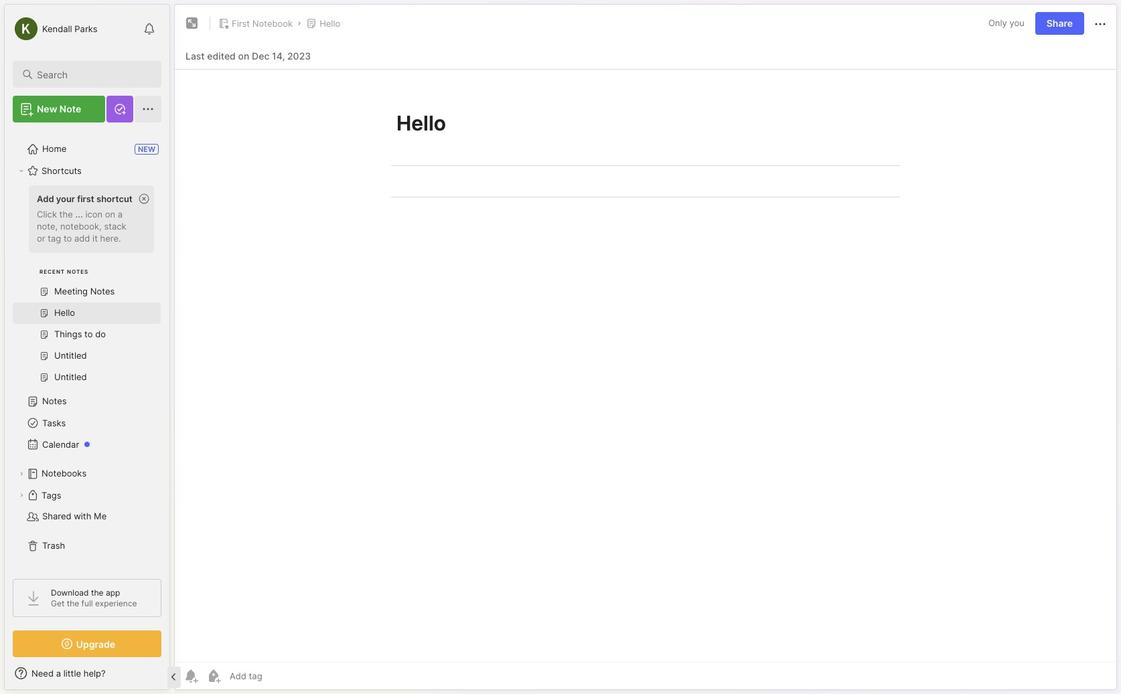 Task type: vqa. For each thing, say whether or not it's contained in the screenshot.
the More actions and view options icon
no



Task type: describe. For each thing, give the bounding box(es) containing it.
trash
[[42, 541, 65, 552]]

download the app get the full experience
[[51, 588, 137, 609]]

expand notebooks image
[[17, 470, 25, 478]]

app
[[106, 588, 120, 598]]

shared with me link
[[13, 507, 161, 528]]

Search text field
[[37, 68, 149, 81]]

group inside tree
[[13, 182, 161, 397]]

edited
[[207, 50, 236, 61]]

notebooks
[[42, 468, 87, 479]]

notes link
[[13, 391, 161, 413]]

shared with me
[[42, 511, 107, 522]]

home
[[42, 144, 66, 154]]

add tag image
[[206, 669, 222, 685]]

icon
[[85, 209, 103, 220]]

only
[[989, 18, 1008, 28]]

here.
[[100, 233, 121, 244]]

upgrade
[[76, 639, 115, 650]]

only you
[[989, 18, 1025, 28]]

or
[[37, 233, 45, 244]]

hello
[[320, 18, 341, 29]]

with
[[74, 511, 91, 522]]

little
[[63, 669, 81, 679]]

share button
[[1036, 12, 1085, 35]]

get
[[51, 599, 65, 609]]

need
[[31, 669, 54, 679]]

a inside icon on a note, notebook, stack or tag to add it here.
[[118, 209, 123, 220]]

tags
[[42, 490, 61, 501]]

last edited on dec 14, 2023
[[186, 50, 311, 61]]

new
[[37, 103, 57, 115]]

14,
[[272, 50, 285, 61]]

0 horizontal spatial notes
[[42, 396, 67, 407]]

icon on a note, notebook, stack or tag to add it here.
[[37, 209, 126, 244]]

you
[[1010, 18, 1025, 28]]

to
[[64, 233, 72, 244]]

dec
[[252, 50, 270, 61]]

tasks button
[[13, 413, 161, 434]]

a inside field
[[56, 669, 61, 679]]

calendar button
[[13, 434, 161, 456]]

more actions image
[[1093, 16, 1109, 32]]

first
[[77, 194, 94, 204]]

need a little help?
[[31, 669, 106, 679]]

shortcut
[[96, 194, 133, 204]]

add a reminder image
[[183, 669, 199, 685]]

add
[[74, 233, 90, 244]]

notebook,
[[60, 221, 102, 232]]

click to collapse image
[[169, 670, 179, 686]]

on inside icon on a note, notebook, stack or tag to add it here.
[[105, 209, 115, 220]]

notebooks link
[[13, 464, 161, 485]]

note,
[[37, 221, 58, 232]]

WHAT'S NEW field
[[5, 663, 170, 685]]

me
[[94, 511, 107, 522]]

recent
[[40, 269, 65, 275]]

tag
[[48, 233, 61, 244]]

click
[[37, 209, 57, 220]]

More actions field
[[1093, 15, 1109, 32]]

expand note image
[[184, 15, 200, 31]]

first
[[232, 18, 250, 29]]

new
[[138, 145, 155, 154]]

parks
[[75, 23, 98, 34]]



Task type: locate. For each thing, give the bounding box(es) containing it.
notes right recent
[[67, 269, 89, 275]]

...
[[75, 209, 83, 220]]

help?
[[84, 669, 106, 679]]

expand tags image
[[17, 492, 25, 500]]

the
[[59, 209, 73, 220], [91, 588, 104, 598], [67, 599, 79, 609]]

experience
[[95, 599, 137, 609]]

0 horizontal spatial a
[[56, 669, 61, 679]]

0 vertical spatial on
[[238, 50, 249, 61]]

new note
[[37, 103, 81, 115]]

note window element
[[174, 4, 1118, 694]]

the down download
[[67, 599, 79, 609]]

none search field inside main element
[[37, 66, 149, 82]]

1 horizontal spatial notes
[[67, 269, 89, 275]]

first notebook button
[[216, 14, 296, 33]]

tree containing home
[[5, 131, 170, 567]]

1 vertical spatial a
[[56, 669, 61, 679]]

group
[[13, 182, 161, 397]]

Account field
[[13, 15, 98, 42]]

0 horizontal spatial on
[[105, 209, 115, 220]]

kendall
[[42, 23, 72, 34]]

None search field
[[37, 66, 149, 82]]

main element
[[0, 0, 174, 695]]

your
[[56, 194, 75, 204]]

the for click
[[59, 209, 73, 220]]

shortcuts button
[[13, 160, 161, 182]]

notes up tasks
[[42, 396, 67, 407]]

on up stack
[[105, 209, 115, 220]]

last
[[186, 50, 205, 61]]

full
[[81, 599, 93, 609]]

tags button
[[13, 485, 161, 507]]

a up stack
[[118, 209, 123, 220]]

trash link
[[13, 536, 161, 557]]

upgrade button
[[13, 631, 161, 658]]

group containing add your first shortcut
[[13, 182, 161, 397]]

1 horizontal spatial a
[[118, 209, 123, 220]]

calendar
[[42, 440, 79, 450]]

1 vertical spatial on
[[105, 209, 115, 220]]

click the ...
[[37, 209, 83, 220]]

on inside note window element
[[238, 50, 249, 61]]

hello button
[[304, 14, 343, 33]]

note
[[60, 103, 81, 115]]

share
[[1047, 17, 1073, 29]]

the left "..."
[[59, 209, 73, 220]]

0 vertical spatial the
[[59, 209, 73, 220]]

a
[[118, 209, 123, 220], [56, 669, 61, 679]]

1 horizontal spatial on
[[238, 50, 249, 61]]

notes
[[67, 269, 89, 275], [42, 396, 67, 407]]

tree
[[5, 131, 170, 567]]

0 vertical spatial a
[[118, 209, 123, 220]]

add
[[37, 194, 54, 204]]

Add tag field
[[228, 671, 330, 683]]

it
[[93, 233, 98, 244]]

1 vertical spatial the
[[91, 588, 104, 598]]

notebook
[[252, 18, 293, 29]]

1 vertical spatial notes
[[42, 396, 67, 407]]

shared
[[42, 511, 71, 522]]

tree inside main element
[[5, 131, 170, 567]]

0 vertical spatial notes
[[67, 269, 89, 275]]

first notebook
[[232, 18, 293, 29]]

tasks
[[42, 418, 66, 429]]

shortcuts
[[42, 165, 82, 176]]

stack
[[104, 221, 126, 232]]

the for download
[[91, 588, 104, 598]]

on left dec
[[238, 50, 249, 61]]

kendall parks
[[42, 23, 98, 34]]

the up full
[[91, 588, 104, 598]]

2023
[[287, 50, 311, 61]]

download
[[51, 588, 89, 598]]

Note Editor text field
[[175, 69, 1117, 663]]

2 vertical spatial the
[[67, 599, 79, 609]]

recent notes
[[40, 269, 89, 275]]

add your first shortcut
[[37, 194, 133, 204]]

a left 'little'
[[56, 669, 61, 679]]

on
[[238, 50, 249, 61], [105, 209, 115, 220]]



